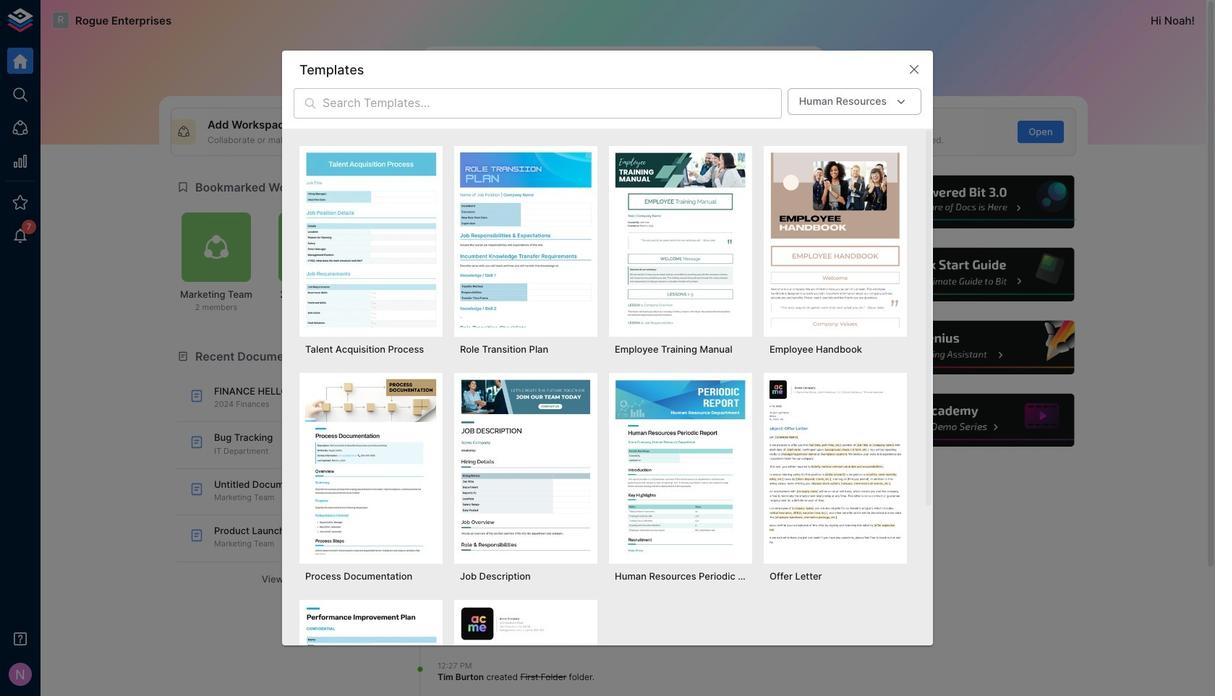 Task type: vqa. For each thing, say whether or not it's contained in the screenshot.
dialog
yes



Task type: locate. For each thing, give the bounding box(es) containing it.
talent acquisition process image
[[305, 152, 437, 328]]

employee training manual image
[[615, 152, 747, 328]]

role transition plan image
[[460, 152, 592, 328]]

help image
[[859, 173, 1077, 231], [859, 246, 1077, 304], [859, 319, 1077, 377], [859, 392, 1077, 450]]

dialog
[[282, 51, 933, 697]]

offer letter image
[[770, 379, 902, 555]]



Task type: describe. For each thing, give the bounding box(es) containing it.
employee handbook acknowledgement form image
[[460, 607, 592, 697]]

4 help image from the top
[[859, 392, 1077, 450]]

2 help image from the top
[[859, 246, 1077, 304]]

job description image
[[460, 379, 592, 555]]

1 help image from the top
[[859, 173, 1077, 231]]

Search Templates... text field
[[323, 88, 782, 119]]

process documentation image
[[305, 379, 437, 555]]

performance improvement plan image
[[305, 607, 437, 697]]

3 help image from the top
[[859, 319, 1077, 377]]

human resources periodic report image
[[615, 379, 747, 555]]

employee handbook image
[[770, 152, 902, 328]]



